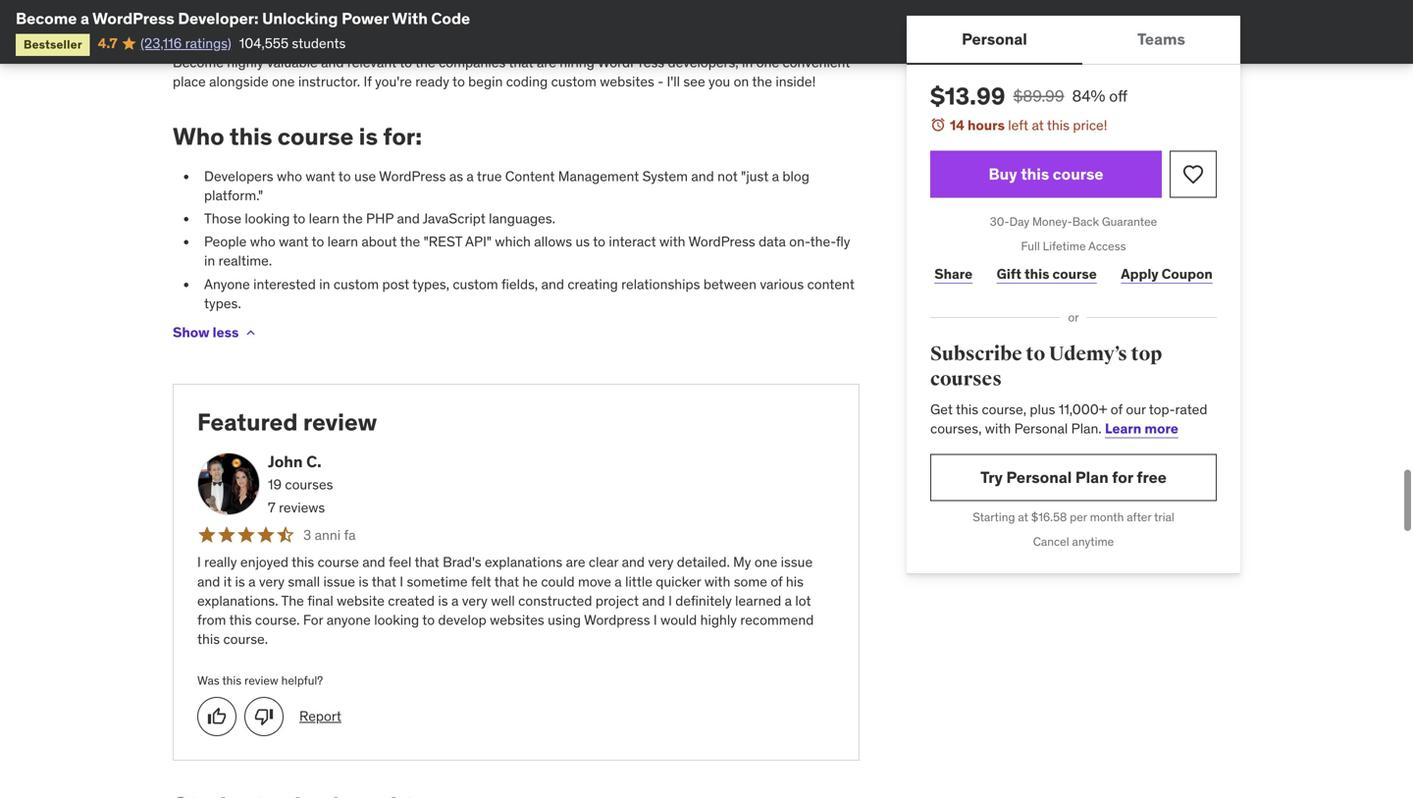 Task type: vqa. For each thing, say whether or not it's contained in the screenshot.
left in
yes



Task type: locate. For each thing, give the bounding box(es) containing it.
if down relevant
[[364, 73, 372, 90]]

0 horizontal spatial if
[[364, 73, 372, 90]]

0 horizontal spatial who
[[250, 233, 276, 250]]

1 vertical spatial if
[[364, 73, 372, 90]]

0 horizontal spatial custom
[[334, 275, 379, 293]]

1 horizontal spatial very
[[462, 592, 488, 609]]

you're down relevant
[[375, 73, 412, 90]]

1 horizontal spatial or
[[1068, 310, 1079, 325]]

0 vertical spatial with
[[660, 233, 686, 250]]

blog
[[783, 167, 810, 185]]

0 horizontal spatial with
[[660, 233, 686, 250]]

course for who this course is for:
[[278, 122, 354, 151]]

this up developers on the top left of the page
[[230, 122, 272, 151]]

a down enjoyed
[[248, 573, 256, 590]]

the right "about"
[[400, 233, 420, 250]]

1 vertical spatial are
[[566, 553, 586, 571]]

0 vertical spatial very
[[648, 553, 674, 571]]

the right on
[[752, 73, 773, 90]]

custom left post
[[334, 275, 379, 293]]

0 vertical spatial in
[[742, 53, 753, 71]]

at
[[1032, 116, 1044, 134], [1018, 509, 1029, 525]]

or inside "…[brad] explained the process. not memorize this or that, he explained the process. if you're looking to take a course to understand the foundations of creating websites, look no further." become highly valuable and relevant to the companies that are hiring wordpress developers; in one convenient place alongside one instructor. if you're ready to begin coding custom websites - i'll see you on the inside!
[[487, 7, 499, 25]]

you're up the developers;
[[704, 7, 741, 25]]

one right my at right
[[755, 553, 778, 571]]

course down lifetime
[[1053, 265, 1097, 282]]

0 vertical spatial creating
[[422, 26, 472, 44]]

0 horizontal spatial websites
[[490, 611, 545, 629]]

wordpress
[[584, 611, 650, 629]]

looking inside "…[brad] explained the process. not memorize this or that, he explained the process. if you're looking to take a course to understand the foundations of creating websites, look no further." become highly valuable and relevant to the companies that are hiring wordpress developers; in one convenient place alongside one instructor. if you're ready to begin coding custom websites - i'll see you on the inside!
[[744, 7, 789, 25]]

or up websites,
[[487, 7, 499, 25]]

this right gift
[[1025, 265, 1050, 282]]

1 vertical spatial become
[[173, 53, 224, 71]]

our
[[1126, 400, 1146, 418]]

very up quicker
[[648, 553, 674, 571]]

hours
[[968, 116, 1005, 134]]

at left $16.58
[[1018, 509, 1029, 525]]

api"
[[465, 233, 492, 250]]

0 vertical spatial he
[[533, 7, 549, 25]]

1 horizontal spatial become
[[173, 53, 224, 71]]

show
[[173, 324, 210, 341]]

course inside button
[[1053, 164, 1104, 184]]

ratings)
[[185, 34, 231, 52]]

creating down us at the top
[[568, 275, 618, 293]]

felt
[[471, 573, 491, 590]]

in inside "…[brad] explained the process. not memorize this or that, he explained the process. if you're looking to take a course to understand the foundations of creating websites, look no further." become highly valuable and relevant to the companies that are hiring wordpress developers; in one convenient place alongside one instructor. if you're ready to begin coding custom websites - i'll see you on the inside!
[[742, 53, 753, 71]]

this right was
[[222, 673, 242, 688]]

who up realtime.
[[250, 233, 276, 250]]

definitely
[[676, 592, 732, 609]]

of left our
[[1111, 400, 1123, 418]]

104,555 students
[[239, 34, 346, 52]]

gift this course
[[997, 265, 1097, 282]]

2 horizontal spatial with
[[985, 420, 1011, 437]]

with
[[660, 233, 686, 250], [985, 420, 1011, 437], [705, 573, 731, 590]]

was
[[197, 673, 220, 688]]

0 horizontal spatial are
[[537, 53, 556, 71]]

at right 'left'
[[1032, 116, 1044, 134]]

0 horizontal spatial looking
[[245, 210, 290, 227]]

tab list
[[907, 16, 1241, 65]]

with
[[392, 8, 428, 28]]

1 vertical spatial personal
[[1015, 420, 1068, 437]]

wordpress
[[92, 8, 175, 28], [598, 53, 665, 71], [379, 167, 446, 185], [689, 233, 756, 250]]

looking down platform."
[[245, 210, 290, 227]]

john c. 19 courses 7 reviews
[[268, 451, 333, 516]]

who
[[277, 167, 302, 185], [250, 233, 276, 250]]

14
[[950, 116, 965, 134]]

process.
[[316, 7, 368, 25], [638, 7, 689, 25]]

1 horizontal spatial who
[[277, 167, 302, 185]]

rated
[[1176, 400, 1208, 418]]

2 vertical spatial in
[[319, 275, 330, 293]]

highly up 'alongside'
[[227, 53, 264, 71]]

custom down api" on the left
[[453, 275, 498, 293]]

could
[[541, 573, 575, 590]]

in up on
[[742, 53, 753, 71]]

issue up his
[[781, 553, 813, 571]]

-
[[658, 73, 664, 90]]

0 vertical spatial want
[[306, 167, 335, 185]]

0 vertical spatial personal
[[962, 29, 1028, 49]]

get
[[931, 400, 953, 418]]

0 horizontal spatial courses
[[285, 476, 333, 493]]

process. up the developers;
[[638, 7, 689, 25]]

between
[[704, 275, 757, 293]]

creating down "memorize"
[[422, 26, 472, 44]]

0 vertical spatial looking
[[744, 7, 789, 25]]

2 vertical spatial of
[[771, 573, 783, 590]]

one
[[757, 53, 780, 71], [272, 73, 295, 90], [755, 553, 778, 571]]

this down the "from"
[[197, 630, 220, 648]]

of inside get this course, plus 11,000+ of our top-rated courses, with personal plan.
[[1111, 400, 1123, 418]]

websites left -
[[600, 73, 655, 90]]

0 horizontal spatial or
[[487, 7, 499, 25]]

buy this course button
[[931, 151, 1162, 198]]

which
[[495, 233, 531, 250]]

looking down created
[[374, 611, 419, 629]]

1 horizontal spatial explained
[[552, 7, 611, 25]]

11,000+
[[1059, 400, 1108, 418]]

courses down subscribe
[[931, 367, 1002, 391]]

relevant
[[347, 53, 397, 71]]

3
[[303, 526, 311, 544]]

courses
[[931, 367, 1002, 391], [285, 476, 333, 493]]

or
[[487, 7, 499, 25], [1068, 310, 1079, 325]]

websites inside "…[brad] explained the process. not memorize this or that, he explained the process. if you're looking to take a course to understand the foundations of creating websites, look no further." become highly valuable and relevant to the companies that are hiring wordpress developers; in one convenient place alongside one instructor. if you're ready to begin coding custom websites - i'll see you on the inside!
[[600, 73, 655, 90]]

with up the definitely
[[705, 573, 731, 590]]

creating inside the developers who want to use wordpress as a true content management system and not "just a blog platform." those looking to learn the php and javascript languages. people who want to learn about the "rest api" which allows us to interact with wordpress data on-the-fly in realtime. anyone interested in custom post types, custom fields, and creating relationships between various content types.
[[568, 275, 618, 293]]

with inside get this course, plus 11,000+ of our top-rated courses, with personal plan.
[[985, 420, 1011, 437]]

and right the fields,
[[541, 275, 564, 293]]

0 horizontal spatial of
[[406, 26, 418, 44]]

2 horizontal spatial in
[[742, 53, 753, 71]]

constructed
[[518, 592, 592, 609]]

after
[[1127, 509, 1152, 525]]

0 vertical spatial one
[[757, 53, 780, 71]]

explained up no
[[552, 7, 611, 25]]

learn
[[309, 210, 340, 227], [328, 233, 358, 250]]

types,
[[413, 275, 450, 293]]

per
[[1070, 509, 1087, 525]]

personal up $16.58
[[1007, 467, 1072, 487]]

0 horizontal spatial in
[[204, 252, 215, 270]]

and up 'instructor.'
[[321, 53, 344, 71]]

explained up the understand
[[231, 7, 290, 25]]

starting at $16.58 per month after trial cancel anytime
[[973, 509, 1175, 549]]

coding
[[506, 73, 548, 90]]

this inside "…[brad] explained the process. not memorize this or that, he explained the process. if you're looking to take a course to understand the foundations of creating websites, look no further." become highly valuable and relevant to the companies that are hiring wordpress developers; in one convenient place alongside one instructor. if you're ready to begin coding custom websites - i'll see you on the inside!
[[461, 7, 483, 25]]

courses inside john c. 19 courses 7 reviews
[[285, 476, 333, 493]]

process. up foundations
[[316, 7, 368, 25]]

course for gift this course
[[1053, 265, 1097, 282]]

a left lot
[[785, 592, 792, 609]]

is up website
[[359, 573, 369, 590]]

wordpress up between
[[689, 233, 756, 250]]

subscribe to udemy's top courses
[[931, 342, 1162, 391]]

it
[[224, 573, 232, 590]]

become up "bestseller"
[[16, 8, 77, 28]]

want left use on the left
[[306, 167, 335, 185]]

code
[[431, 8, 470, 28]]

1 horizontal spatial issue
[[781, 553, 813, 571]]

is down sometime
[[438, 592, 448, 609]]

0 vertical spatial who
[[277, 167, 302, 185]]

learn left 'php'
[[309, 210, 340, 227]]

this up websites,
[[461, 7, 483, 25]]

highly
[[227, 53, 264, 71], [701, 611, 737, 629]]

1 vertical spatial learn
[[328, 233, 358, 250]]

well
[[491, 592, 515, 609]]

tab list containing personal
[[907, 16, 1241, 65]]

1 vertical spatial of
[[1111, 400, 1123, 418]]

relationships
[[622, 275, 700, 293]]

1 vertical spatial highly
[[701, 611, 737, 629]]

course up back
[[1053, 164, 1104, 184]]

1 horizontal spatial of
[[771, 573, 783, 590]]

0 horizontal spatial you're
[[375, 73, 412, 90]]

more
[[1145, 420, 1179, 437]]

fly
[[836, 233, 850, 250]]

1 vertical spatial looking
[[245, 210, 290, 227]]

course,
[[982, 400, 1027, 418]]

course. down the
[[255, 611, 300, 629]]

who down who this course is for:
[[277, 167, 302, 185]]

highly down the definitely
[[701, 611, 737, 629]]

0 vertical spatial are
[[537, 53, 556, 71]]

course inside i really enjoyed this course and feel that brad's explanations are clear and very detailed. my one issue and it is a very small issue is that i sometime felt that he could move a little quicker with some of his explanations. the final website created is a very well constructed project and i definitely learned a lot from this course. for anyone looking to develop websites using wordpress i would highly recommend this course.
[[318, 553, 359, 571]]

1 vertical spatial courses
[[285, 476, 333, 493]]

subscribe
[[931, 342, 1023, 366]]

0 horizontal spatial creating
[[422, 26, 472, 44]]

1 vertical spatial websites
[[490, 611, 545, 629]]

course inside "…[brad] explained the process. not memorize this or that, he explained the process. if you're looking to take a course to understand the foundations of creating websites, look no further." become highly valuable and relevant to the companies that are hiring wordpress developers; in one convenient place alongside one instructor. if you're ready to begin coding custom websites - i'll see you on the inside!
[[173, 26, 214, 44]]

0 vertical spatial course.
[[255, 611, 300, 629]]

1 horizontal spatial looking
[[374, 611, 419, 629]]

1 vertical spatial with
[[985, 420, 1011, 437]]

looking left 'take'
[[744, 7, 789, 25]]

top-
[[1149, 400, 1176, 418]]

report
[[299, 707, 341, 725]]

0 horizontal spatial at
[[1018, 509, 1029, 525]]

guarantee
[[1102, 214, 1158, 229]]

course down "…[brad]
[[173, 26, 214, 44]]

he inside "…[brad] explained the process. not memorize this or that, he explained the process. if you're looking to take a course to understand the foundations of creating websites, look no further." become highly valuable and relevant to the companies that are hiring wordpress developers; in one convenient place alongside one instructor. if you're ready to begin coding custom websites - i'll see you on the inside!
[[533, 7, 549, 25]]

little
[[625, 573, 653, 590]]

very down enjoyed
[[259, 573, 285, 590]]

are up could
[[566, 553, 586, 571]]

0 vertical spatial of
[[406, 26, 418, 44]]

custom down hiring
[[551, 73, 597, 90]]

reviews
[[279, 499, 325, 516]]

1 vertical spatial he
[[523, 573, 538, 590]]

1 horizontal spatial highly
[[701, 611, 737, 629]]

plan.
[[1072, 420, 1102, 437]]

that up "coding"
[[509, 53, 534, 71]]

0 horizontal spatial explained
[[231, 7, 290, 25]]

valuable
[[267, 53, 318, 71]]

brad's
[[443, 553, 482, 571]]

personal up $13.99
[[962, 29, 1028, 49]]

of inside i really enjoyed this course and feel that brad's explanations are clear and very detailed. my one issue and it is a very small issue is that i sometime felt that he could move a little quicker with some of his explanations. the final website created is a very well constructed project and i definitely learned a lot from this course. for anyone looking to develop websites using wordpress i would highly recommend this course.
[[771, 573, 783, 590]]

a right 'take'
[[838, 7, 846, 25]]

0 vertical spatial courses
[[931, 367, 1002, 391]]

0 vertical spatial or
[[487, 7, 499, 25]]

mark as helpful image
[[207, 707, 227, 726]]

2 horizontal spatial looking
[[744, 7, 789, 25]]

with right the 'interact'
[[660, 233, 686, 250]]

developers;
[[668, 53, 739, 71]]

ready
[[415, 73, 449, 90]]

1 vertical spatial issue
[[323, 573, 355, 590]]

if up the developers;
[[693, 7, 701, 25]]

2 horizontal spatial custom
[[551, 73, 597, 90]]

personal down plus
[[1015, 420, 1068, 437]]

1 horizontal spatial at
[[1032, 116, 1044, 134]]

course down 'instructor.'
[[278, 122, 354, 151]]

"…[brad]
[[173, 7, 227, 25]]

of down "memorize"
[[406, 26, 418, 44]]

xsmall image
[[243, 325, 258, 341]]

websites down well at the bottom of the page
[[490, 611, 545, 629]]

wordpress inside "…[brad] explained the process. not memorize this or that, he explained the process. if you're looking to take a course to understand the foundations of creating websites, look no further." become highly valuable and relevant to the companies that are hiring wordpress developers; in one convenient place alongside one instructor. if you're ready to begin coding custom websites - i'll see you on the inside!
[[598, 53, 665, 71]]

the up 104,555 students on the left of page
[[293, 7, 313, 25]]

are down look in the top left of the page
[[537, 53, 556, 71]]

1 horizontal spatial websites
[[600, 73, 655, 90]]

review up mark as unhelpful icon in the bottom left of the page
[[244, 673, 278, 688]]

of left his
[[771, 573, 783, 590]]

and right 'php'
[[397, 210, 420, 227]]

2 vertical spatial very
[[462, 592, 488, 609]]

learn more
[[1105, 420, 1179, 437]]

the left 'php'
[[343, 210, 363, 227]]

for:
[[383, 122, 422, 151]]

0 vertical spatial if
[[693, 7, 701, 25]]

0 vertical spatial highly
[[227, 53, 264, 71]]

this left 'price!'
[[1047, 116, 1070, 134]]

use
[[354, 167, 376, 185]]

gift this course link
[[993, 254, 1101, 294]]

1 vertical spatial want
[[279, 233, 309, 250]]

detailed.
[[677, 553, 730, 571]]

1 vertical spatial or
[[1068, 310, 1079, 325]]

2 vertical spatial with
[[705, 573, 731, 590]]

0 vertical spatial websites
[[600, 73, 655, 90]]

looking inside the developers who want to use wordpress as a true content management system and not "just a blog platform." those looking to learn the php and javascript languages. people who want to learn about the "rest api" which allows us to interact with wordpress data on-the-fly in realtime. anyone interested in custom post types, custom fields, and creating relationships between various content types.
[[245, 210, 290, 227]]

about
[[362, 233, 397, 250]]

the
[[293, 7, 313, 25], [614, 7, 634, 25], [306, 26, 327, 44], [415, 53, 436, 71], [752, 73, 773, 90], [343, 210, 363, 227], [400, 233, 420, 250]]

2 vertical spatial one
[[755, 553, 778, 571]]

foundations
[[330, 26, 403, 44]]

personal inside button
[[962, 29, 1028, 49]]

i really enjoyed this course and feel that brad's explanations are clear and very detailed. my one issue and it is a very small issue is that i sometime felt that he could move a little quicker with some of his explanations. the final website created is a very well constructed project and i definitely learned a lot from this course. for anyone looking to develop websites using wordpress i would highly recommend this course.
[[197, 553, 814, 648]]

become
[[16, 8, 77, 28], [173, 53, 224, 71]]

1 horizontal spatial you're
[[704, 7, 741, 25]]

1 horizontal spatial with
[[705, 573, 731, 590]]

0 horizontal spatial review
[[244, 673, 278, 688]]

1 horizontal spatial review
[[303, 407, 377, 437]]

is left for:
[[359, 122, 378, 151]]

1 horizontal spatial creating
[[568, 275, 618, 293]]

hiring
[[560, 53, 595, 71]]

learn left "about"
[[328, 233, 358, 250]]

one down 'valuable'
[[272, 73, 295, 90]]

0 horizontal spatial highly
[[227, 53, 264, 71]]

1 vertical spatial creating
[[568, 275, 618, 293]]

2 vertical spatial looking
[[374, 611, 419, 629]]

issue up final
[[323, 573, 355, 590]]

course down 3 anni fa
[[318, 553, 359, 571]]

websites
[[600, 73, 655, 90], [490, 611, 545, 629]]

0 vertical spatial become
[[16, 8, 77, 28]]

highly inside i really enjoyed this course and feel that brad's explanations are clear and very detailed. my one issue and it is a very small issue is that i sometime felt that he could move a little quicker with some of his explanations. the final website created is a very well constructed project and i definitely learned a lot from this course. for anyone looking to develop websites using wordpress i would highly recommend this course.
[[701, 611, 737, 629]]

0 horizontal spatial issue
[[323, 573, 355, 590]]

look
[[536, 26, 563, 44]]

he down explanations
[[523, 573, 538, 590]]

1 horizontal spatial are
[[566, 553, 586, 571]]

with down course,
[[985, 420, 1011, 437]]

2 horizontal spatial very
[[648, 553, 674, 571]]

are inside "…[brad] explained the process. not memorize this or that, he explained the process. if you're looking to take a course to understand the foundations of creating websites, look no further." become highly valuable and relevant to the companies that are hiring wordpress developers; in one convenient place alongside one instructor. if you're ready to begin coding custom websites - i'll see you on the inside!
[[537, 53, 556, 71]]

1 horizontal spatial process.
[[638, 7, 689, 25]]

on-
[[790, 233, 810, 250]]

1 horizontal spatial courses
[[931, 367, 1002, 391]]

0 horizontal spatial process.
[[316, 7, 368, 25]]

0 vertical spatial review
[[303, 407, 377, 437]]

looking inside i really enjoyed this course and feel that brad's explanations are clear and very detailed. my one issue and it is a very small issue is that i sometime felt that he could move a little quicker with some of his explanations. the final website created is a very well constructed project and i definitely learned a lot from this course. for anyone looking to develop websites using wordpress i would highly recommend this course.
[[374, 611, 419, 629]]

issue
[[781, 553, 813, 571], [323, 573, 355, 590]]

in right the interested
[[319, 275, 330, 293]]

very down felt
[[462, 592, 488, 609]]

0 vertical spatial learn
[[309, 210, 340, 227]]

review up c.
[[303, 407, 377, 437]]

19
[[268, 476, 282, 493]]

(23,116
[[140, 34, 182, 52]]

1 vertical spatial at
[[1018, 509, 1029, 525]]

i
[[197, 553, 201, 571], [400, 573, 404, 590], [669, 592, 672, 609], [654, 611, 657, 629]]

or up udemy's
[[1068, 310, 1079, 325]]

1 vertical spatial one
[[272, 73, 295, 90]]

access
[[1089, 238, 1126, 254]]

this right buy
[[1021, 164, 1050, 184]]

further."
[[585, 26, 633, 44]]

in down people
[[204, 252, 215, 270]]

2 explained from the left
[[552, 7, 611, 25]]

custom inside "…[brad] explained the process. not memorize this or that, he explained the process. if you're looking to take a course to understand the foundations of creating websites, look no further." become highly valuable and relevant to the companies that are hiring wordpress developers; in one convenient place alongside one instructor. if you're ready to begin coding custom websites - i'll see you on the inside!
[[551, 73, 597, 90]]

2 horizontal spatial of
[[1111, 400, 1123, 418]]

become up the place
[[173, 53, 224, 71]]

and left it
[[197, 573, 220, 590]]

this inside get this course, plus 11,000+ of our top-rated courses, with personal plan.
[[956, 400, 979, 418]]



Task type: describe. For each thing, give the bounding box(es) containing it.
who this course is for:
[[173, 122, 422, 151]]

see
[[684, 73, 705, 90]]

inside!
[[776, 73, 816, 90]]

that down feel
[[372, 573, 397, 590]]

show less button
[[173, 313, 258, 352]]

i left really
[[197, 553, 201, 571]]

coupon
[[1162, 265, 1213, 282]]

try personal plan for free link
[[931, 454, 1217, 501]]

plus
[[1030, 400, 1056, 418]]

and up little
[[622, 553, 645, 571]]

full
[[1021, 238, 1040, 254]]

less
[[213, 324, 239, 341]]

learn more link
[[1105, 420, 1179, 437]]

understand
[[233, 26, 303, 44]]

84%
[[1072, 86, 1106, 106]]

left
[[1008, 116, 1029, 134]]

he inside i really enjoyed this course and feel that brad's explanations are clear and very detailed. my one issue and it is a very small issue is that i sometime felt that he could move a little quicker with some of his explanations. the final website created is a very well constructed project and i definitely learned a lot from this course. for anyone looking to develop websites using wordpress i would highly recommend this course.
[[523, 573, 538, 590]]

highly inside "…[brad] explained the process. not memorize this or that, he explained the process. if you're looking to take a course to understand the foundations of creating websites, look no further." become highly valuable and relevant to the companies that are hiring wordpress developers; in one convenient place alongside one instructor. if you're ready to begin coding custom websites - i'll see you on the inside!
[[227, 53, 264, 71]]

1 horizontal spatial if
[[693, 7, 701, 25]]

1 horizontal spatial custom
[[453, 275, 498, 293]]

this down explanations.
[[229, 611, 252, 629]]

free
[[1137, 467, 1167, 487]]

project
[[596, 592, 639, 609]]

a up develop
[[451, 592, 459, 609]]

wordpress up 4.7
[[92, 8, 175, 28]]

who
[[173, 122, 224, 151]]

0 horizontal spatial very
[[259, 573, 285, 590]]

really
[[204, 553, 237, 571]]

cancel
[[1033, 534, 1070, 549]]

john constant image
[[197, 452, 260, 515]]

the
[[281, 592, 304, 609]]

enjoyed
[[240, 553, 289, 571]]

begin
[[468, 73, 503, 90]]

using
[[548, 611, 581, 629]]

of inside "…[brad] explained the process. not memorize this or that, he explained the process. if you're looking to take a course to understand the foundations of creating websites, look no further." become highly valuable and relevant to the companies that are hiring wordpress developers; in one convenient place alongside one instructor. if you're ready to begin coding custom websites - i'll see you on the inside!
[[406, 26, 418, 44]]

try
[[981, 467, 1003, 487]]

day
[[1010, 214, 1030, 229]]

course for buy this course
[[1053, 164, 1104, 184]]

memorize
[[397, 7, 458, 25]]

for
[[303, 611, 323, 629]]

to inside subscribe to udemy's top courses
[[1026, 342, 1046, 366]]

with inside the developers who want to use wordpress as a true content management system and not "just a blog platform." those looking to learn the php and javascript languages. people who want to learn about the "rest api" which allows us to interact with wordpress data on-the-fly in realtime. anyone interested in custom post types, custom fields, and creating relationships between various content types.
[[660, 233, 686, 250]]

fa
[[344, 526, 356, 544]]

courses inside subscribe to udemy's top courses
[[931, 367, 1002, 391]]

types.
[[204, 294, 241, 312]]

on
[[734, 73, 749, 90]]

and left feel
[[362, 553, 385, 571]]

off
[[1109, 86, 1128, 106]]

i left would
[[654, 611, 657, 629]]

1 horizontal spatial in
[[319, 275, 330, 293]]

$16.58
[[1031, 509, 1067, 525]]

and down little
[[642, 592, 665, 609]]

(23,116 ratings)
[[140, 34, 231, 52]]

"just
[[741, 167, 769, 185]]

0 vertical spatial at
[[1032, 116, 1044, 134]]

1 explained from the left
[[231, 7, 290, 25]]

alarm image
[[931, 117, 946, 133]]

a inside "…[brad] explained the process. not memorize this or that, he explained the process. if you're looking to take a course to understand the foundations of creating websites, look no further." become highly valuable and relevant to the companies that are hiring wordpress developers; in one convenient place alongside one instructor. if you're ready to begin coding custom websites - i'll see you on the inside!
[[838, 7, 846, 25]]

become inside "…[brad] explained the process. not memorize this or that, he explained the process. if you're looking to take a course to understand the foundations of creating websites, look no further." become highly valuable and relevant to the companies that are hiring wordpress developers; in one convenient place alongside one instructor. if you're ready to begin coding custom websites - i'll see you on the inside!
[[173, 53, 224, 71]]

2 process. from the left
[[638, 7, 689, 25]]

2 vertical spatial personal
[[1007, 467, 1072, 487]]

recommend
[[740, 611, 814, 629]]

share
[[935, 265, 973, 282]]

not
[[718, 167, 738, 185]]

show less
[[173, 324, 239, 341]]

are inside i really enjoyed this course and feel that brad's explanations are clear and very detailed. my one issue and it is a very small issue is that i sometime felt that he could move a little quicker with some of his explanations. the final website created is a very well constructed project and i definitely learned a lot from this course. for anyone looking to develop websites using wordpress i would highly recommend this course.
[[566, 553, 586, 571]]

data
[[759, 233, 786, 250]]

the up "further.""
[[614, 7, 634, 25]]

top
[[1131, 342, 1162, 366]]

realtime.
[[219, 252, 272, 270]]

personal inside get this course, plus 11,000+ of our top-rated courses, with personal plan.
[[1015, 420, 1068, 437]]

system
[[643, 167, 688, 185]]

i down quicker
[[669, 592, 672, 609]]

the up ready on the left
[[415, 53, 436, 71]]

developers who want to use wordpress as a true content management system and not "just a blog platform." those looking to learn the php and javascript languages. people who want to learn about the "rest api" which allows us to interact with wordpress data on-the-fly in realtime. anyone interested in custom post types, custom fields, and creating relationships between various content types.
[[204, 167, 855, 312]]

wordpress down for:
[[379, 167, 446, 185]]

a up project
[[615, 573, 622, 590]]

final
[[307, 592, 334, 609]]

developer:
[[178, 8, 259, 28]]

a left blog
[[772, 167, 779, 185]]

us
[[576, 233, 590, 250]]

management
[[558, 167, 639, 185]]

a right as
[[467, 167, 474, 185]]

some
[[734, 573, 768, 590]]

c.
[[306, 451, 322, 471]]

content
[[505, 167, 555, 185]]

creating inside "…[brad] explained the process. not memorize this or that, he explained the process. if you're looking to take a course to understand the foundations of creating websites, look no further." become highly valuable and relevant to the companies that are hiring wordpress developers; in one convenient place alongside one instructor. if you're ready to begin coding custom websites - i'll see you on the inside!
[[422, 26, 472, 44]]

to inside i really enjoyed this course and feel that brad's explanations are clear and very detailed. my one issue and it is a very small issue is that i sometime felt that he could move a little quicker with some of his explanations. the final website created is a very well constructed project and i definitely learned a lot from this course. for anyone looking to develop websites using wordpress i would highly recommend this course.
[[422, 611, 435, 629]]

a up "bestseller"
[[80, 8, 89, 28]]

personal button
[[907, 16, 1083, 63]]

trial
[[1154, 509, 1175, 525]]

one inside i really enjoyed this course and feel that brad's explanations are clear and very detailed. my one issue and it is a very small issue is that i sometime felt that he could move a little quicker with some of his explanations. the final website created is a very well constructed project and i definitely learned a lot from this course. for anyone looking to develop websites using wordpress i would highly recommend this course.
[[755, 553, 778, 571]]

that inside "…[brad] explained the process. not memorize this or that, he explained the process. if you're looking to take a course to understand the foundations of creating websites, look no further." become highly valuable and relevant to the companies that are hiring wordpress developers; in one convenient place alongside one instructor. if you're ready to begin coding custom websites - i'll see you on the inside!
[[509, 53, 534, 71]]

1 vertical spatial review
[[244, 673, 278, 688]]

mark as unhelpful image
[[254, 707, 274, 726]]

price!
[[1073, 116, 1108, 134]]

would
[[661, 611, 697, 629]]

money-
[[1033, 214, 1073, 229]]

back
[[1073, 214, 1099, 229]]

1 vertical spatial you're
[[375, 73, 412, 90]]

that up well at the bottom of the page
[[494, 573, 519, 590]]

apply coupon
[[1121, 265, 1213, 282]]

companies
[[439, 53, 506, 71]]

1 vertical spatial who
[[250, 233, 276, 250]]

$13.99
[[931, 81, 1006, 111]]

0 vertical spatial you're
[[704, 7, 741, 25]]

and left not
[[691, 167, 714, 185]]

1 vertical spatial in
[[204, 252, 215, 270]]

"…[brad] explained the process. not memorize this or that, he explained the process. if you're looking to take a course to understand the foundations of creating websites, look no further." become highly valuable and relevant to the companies that are hiring wordpress developers; in one convenient place alongside one instructor. if you're ready to begin coding custom websites - i'll see you on the inside!
[[173, 7, 850, 90]]

with inside i really enjoyed this course and feel that brad's explanations are clear and very detailed. my one issue and it is a very small issue is that i sometime felt that he could move a little quicker with some of his explanations. the final website created is a very well constructed project and i definitely learned a lot from this course. for anyone looking to develop websites using wordpress i would highly recommend this course.
[[705, 573, 731, 590]]

convenient
[[783, 53, 850, 71]]

no
[[566, 26, 581, 44]]

small
[[288, 573, 320, 590]]

month
[[1090, 509, 1124, 525]]

at inside 'starting at $16.58 per month after trial cancel anytime'
[[1018, 509, 1029, 525]]

develop
[[438, 611, 487, 629]]

that up sometime
[[415, 553, 439, 571]]

this inside button
[[1021, 164, 1050, 184]]

share button
[[931, 254, 977, 294]]

is right it
[[235, 573, 245, 590]]

instructor.
[[298, 73, 360, 90]]

and inside "…[brad] explained the process. not memorize this or that, he explained the process. if you're looking to take a course to understand the foundations of creating websites, look no further." become highly valuable and relevant to the companies that are hiring wordpress developers; in one convenient place alongside one instructor. if you're ready to begin coding custom websites - i'll see you on the inside!
[[321, 53, 344, 71]]

website
[[337, 592, 385, 609]]

apply coupon button
[[1117, 254, 1217, 294]]

the up 'valuable'
[[306, 26, 327, 44]]

you
[[709, 73, 731, 90]]

1 process. from the left
[[316, 7, 368, 25]]

udemy's
[[1049, 342, 1128, 366]]

i'll
[[667, 73, 680, 90]]

that,
[[502, 7, 530, 25]]

i down feel
[[400, 573, 404, 590]]

allows
[[534, 233, 572, 250]]

0 horizontal spatial become
[[16, 8, 77, 28]]

report button
[[299, 707, 341, 726]]

1 vertical spatial course.
[[223, 630, 268, 648]]

$13.99 $89.99 84% off
[[931, 81, 1128, 111]]

14 hours left at this price!
[[950, 116, 1108, 134]]

featured
[[197, 407, 298, 437]]

become a wordpress developer: unlocking power with code
[[16, 8, 470, 28]]

this up small
[[292, 553, 314, 571]]

buy
[[989, 164, 1018, 184]]

0 vertical spatial issue
[[781, 553, 813, 571]]

alongside
[[209, 73, 269, 90]]

interested
[[253, 275, 316, 293]]

learn
[[1105, 420, 1142, 437]]

wishlist image
[[1182, 163, 1205, 186]]

websites inside i really enjoyed this course and feel that brad's explanations are clear and very detailed. my one issue and it is a very small issue is that i sometime felt that he could move a little quicker with some of his explanations. the final website created is a very well constructed project and i definitely learned a lot from this course. for anyone looking to develop websites using wordpress i would highly recommend this course.
[[490, 611, 545, 629]]



